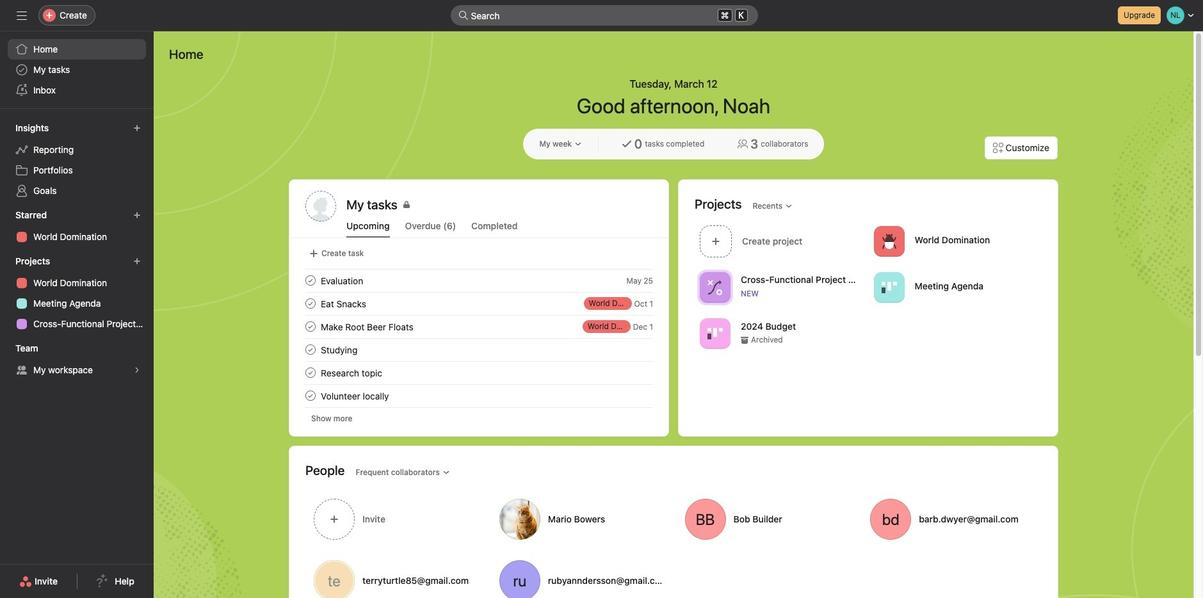 Task type: vqa. For each thing, say whether or not it's contained in the screenshot.
1st briefcase image
no



Task type: describe. For each thing, give the bounding box(es) containing it.
prominent image
[[458, 10, 468, 20]]

bug image
[[881, 233, 897, 249]]

projects element
[[0, 250, 154, 337]]

starred element
[[0, 204, 154, 250]]

4 mark complete image from the top
[[303, 342, 318, 357]]

add items to starred image
[[133, 211, 141, 219]]

global element
[[0, 31, 154, 108]]

teams element
[[0, 337, 154, 383]]

new insights image
[[133, 124, 141, 132]]

2 mark complete checkbox from the top
[[303, 319, 318, 334]]

board image
[[707, 326, 723, 341]]

board image
[[881, 279, 897, 295]]

insights element
[[0, 117, 154, 204]]

1 mark complete checkbox from the top
[[303, 296, 318, 311]]

line_and_symbols image
[[707, 279, 723, 295]]

3 mark complete image from the top
[[303, 319, 318, 334]]

2 mark complete checkbox from the top
[[303, 365, 318, 380]]



Task type: locate. For each thing, give the bounding box(es) containing it.
1 mark complete checkbox from the top
[[303, 273, 318, 288]]

2 mark complete image from the top
[[303, 296, 318, 311]]

1 vertical spatial mark complete checkbox
[[303, 365, 318, 380]]

Mark complete checkbox
[[303, 273, 318, 288], [303, 365, 318, 380], [303, 388, 318, 403]]

5 mark complete image from the top
[[303, 365, 318, 380]]

2 vertical spatial mark complete checkbox
[[303, 388, 318, 403]]

0 vertical spatial mark complete checkbox
[[303, 296, 318, 311]]

3 mark complete checkbox from the top
[[303, 342, 318, 357]]

new project or portfolio image
[[133, 257, 141, 265]]

0 vertical spatial mark complete checkbox
[[303, 273, 318, 288]]

mark complete image
[[303, 273, 318, 288], [303, 296, 318, 311], [303, 319, 318, 334], [303, 342, 318, 357], [303, 365, 318, 380], [303, 388, 318, 403]]

see details, my workspace image
[[133, 366, 141, 374]]

hide sidebar image
[[17, 10, 27, 20]]

None field
[[450, 5, 758, 26]]

Mark complete checkbox
[[303, 296, 318, 311], [303, 319, 318, 334], [303, 342, 318, 357]]

2 vertical spatial mark complete checkbox
[[303, 342, 318, 357]]

Search tasks, projects, and more text field
[[450, 5, 758, 26]]

6 mark complete image from the top
[[303, 388, 318, 403]]

3 mark complete checkbox from the top
[[303, 388, 318, 403]]

1 mark complete image from the top
[[303, 273, 318, 288]]

add profile photo image
[[305, 191, 336, 222]]

1 vertical spatial mark complete checkbox
[[303, 319, 318, 334]]



